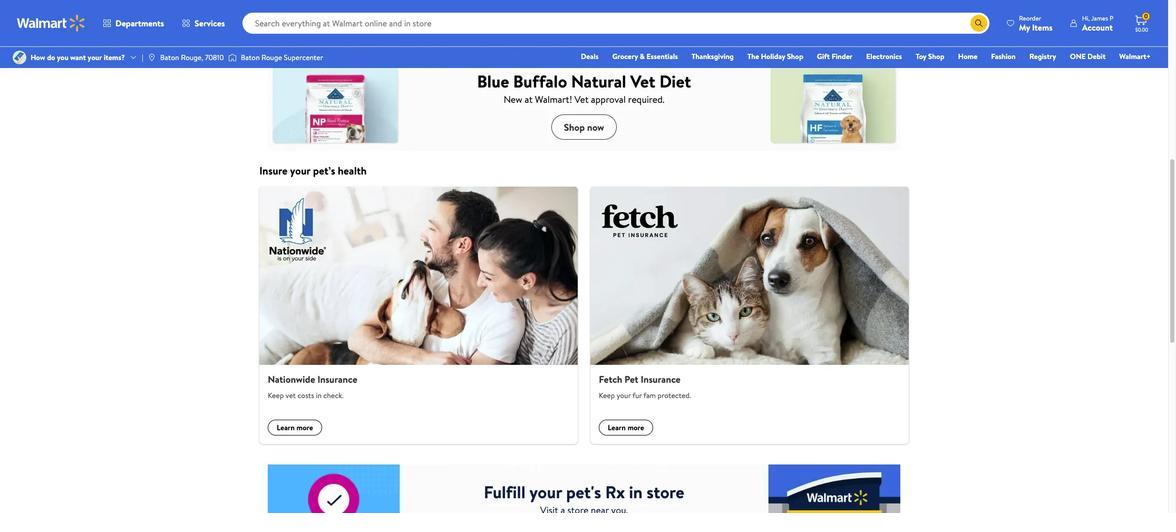 Task type: vqa. For each thing, say whether or not it's contained in the screenshot.
ONE
yes



Task type: describe. For each thing, give the bounding box(es) containing it.
items?
[[104, 52, 125, 63]]

your left pet's
[[290, 164, 311, 178]]

shop for your companion. food & more they'll roll over for. image
[[268, 0, 901, 42]]

gift finder link
[[813, 51, 858, 62]]

rouge,
[[181, 52, 203, 63]]

check.
[[324, 390, 344, 401]]

1 horizontal spatial vet
[[631, 70, 656, 93]]

shop right toy
[[929, 51, 945, 62]]

learn more for keep
[[277, 422, 313, 433]]

Search search field
[[242, 13, 990, 34]]

costs
[[298, 390, 314, 401]]

approval
[[591, 93, 626, 106]]

gift
[[818, 51, 830, 62]]

thanksgiving link
[[687, 51, 739, 62]]

thanksgiving
[[692, 51, 734, 62]]

blue
[[477, 70, 510, 93]]

fam
[[644, 390, 656, 401]]

fetch pet insurance keep your fur fam protected.
[[599, 373, 691, 401]]

 image for how do you want your items?
[[13, 51, 26, 64]]

your inside fetch pet insurance keep your fur fam protected.
[[617, 390, 631, 401]]

rx
[[606, 481, 625, 504]]

one debit
[[1071, 51, 1106, 62]]

blue buffalo natural vet diet new at walmart! vet approval required.
[[477, 70, 692, 106]]

grocery
[[613, 51, 638, 62]]

protected.
[[658, 390, 691, 401]]

pet
[[625, 373, 639, 386]]

the holiday shop
[[748, 51, 804, 62]]

learn for insurance
[[608, 422, 626, 433]]

finder
[[832, 51, 853, 62]]

learn for keep
[[277, 422, 295, 433]]

walmart+
[[1120, 51, 1152, 62]]

debit
[[1088, 51, 1106, 62]]

how
[[31, 52, 45, 63]]

grocery & essentials link
[[608, 51, 683, 62]]

fetch
[[599, 373, 623, 386]]

one debit link
[[1066, 51, 1111, 62]]

services button
[[173, 11, 234, 36]]

items
[[1033, 21, 1053, 33]]

2 shop now link from the top
[[552, 114, 617, 140]]

services
[[195, 17, 225, 29]]

baton rouge supercenter
[[241, 52, 323, 63]]

insure
[[260, 164, 288, 178]]

nationwide insurance list item
[[253, 186, 584, 444]]

reorder my items
[[1020, 13, 1053, 33]]

toy shop link
[[912, 51, 950, 62]]

home
[[959, 51, 978, 62]]

search icon image
[[975, 19, 984, 27]]

new
[[504, 93, 523, 106]]

james
[[1092, 13, 1109, 22]]

now for first shop now link from the top
[[588, 13, 605, 26]]

health
[[338, 164, 367, 178]]

fulfill
[[484, 481, 526, 504]]

how do you want your items?
[[31, 52, 125, 63]]

insure your pet's health
[[260, 164, 367, 178]]

my
[[1020, 21, 1031, 33]]

shop now for 1st shop now link from the bottom of the page
[[564, 121, 605, 134]]

deals link
[[577, 51, 604, 62]]

hi, james p account
[[1083, 13, 1114, 33]]

more for insurance
[[628, 422, 645, 433]]

registry
[[1030, 51, 1057, 62]]

1 horizontal spatial in
[[629, 481, 643, 504]]

70810
[[205, 52, 224, 63]]

holiday
[[761, 51, 786, 62]]

walmart!
[[535, 93, 573, 106]]

in inside 'nationwide insurance keep vet costs in check.'
[[316, 390, 322, 401]]

the holiday shop link
[[743, 51, 809, 62]]

home link
[[954, 51, 983, 62]]

the
[[748, 51, 760, 62]]

insurance inside 'nationwide insurance keep vet costs in check.'
[[318, 373, 358, 386]]

essentials
[[647, 51, 678, 62]]

grocery & essentials
[[613, 51, 678, 62]]

more for keep
[[297, 422, 313, 433]]

fulfill your pet's rx in store
[[484, 481, 685, 504]]



Task type: locate. For each thing, give the bounding box(es) containing it.
1 horizontal spatial baton
[[241, 52, 260, 63]]

1 vertical spatial shop now link
[[552, 114, 617, 140]]

insurance inside fetch pet insurance keep your fur fam protected.
[[641, 373, 681, 386]]

1 now from the top
[[588, 13, 605, 26]]

in right costs
[[316, 390, 322, 401]]

gift finder
[[818, 51, 853, 62]]

vet
[[286, 390, 296, 401]]

fashion link
[[987, 51, 1021, 62]]

natural
[[572, 70, 627, 93]]

shop up deals
[[564, 13, 585, 26]]

2 keep from the left
[[599, 390, 615, 401]]

$0.00
[[1136, 26, 1149, 33]]

1 shop now from the top
[[564, 13, 605, 26]]

shop inside 'link'
[[788, 51, 804, 62]]

0 horizontal spatial insurance
[[318, 373, 358, 386]]

1 baton from the left
[[160, 52, 179, 63]]

learn more down the vet at the bottom of page
[[277, 422, 313, 433]]

required.
[[629, 93, 665, 106]]

walmart+ link
[[1115, 51, 1156, 62]]

your right want
[[88, 52, 102, 63]]

0 horizontal spatial learn
[[277, 422, 295, 433]]

learn
[[277, 422, 295, 433], [608, 422, 626, 433]]

registry link
[[1025, 51, 1062, 62]]

1 horizontal spatial  image
[[148, 53, 156, 62]]

0 vertical spatial in
[[316, 390, 322, 401]]

pet's
[[313, 164, 336, 178]]

list containing nationwide insurance
[[253, 186, 916, 444]]

1 shop now link from the top
[[552, 7, 617, 32]]

departments
[[116, 17, 164, 29]]

shop now link down approval
[[552, 114, 617, 140]]

 image right 70810
[[228, 52, 237, 63]]

learn more inside fetch pet insurance list item
[[608, 422, 645, 433]]

1 horizontal spatial insurance
[[641, 373, 681, 386]]

more down costs
[[297, 422, 313, 433]]

1 vertical spatial in
[[629, 481, 643, 504]]

your left "pet's"
[[530, 481, 562, 504]]

shop now
[[564, 13, 605, 26], [564, 121, 605, 134]]

learn down fetch
[[608, 422, 626, 433]]

shop
[[564, 13, 585, 26], [788, 51, 804, 62], [929, 51, 945, 62], [564, 121, 585, 134]]

deals
[[581, 51, 599, 62]]

0 horizontal spatial more
[[297, 422, 313, 433]]

1 keep from the left
[[268, 390, 284, 401]]

shop down walmart!
[[564, 121, 585, 134]]

reorder
[[1020, 13, 1042, 22]]

2 insurance from the left
[[641, 373, 681, 386]]

insurance
[[318, 373, 358, 386], [641, 373, 681, 386]]

1 horizontal spatial learn
[[608, 422, 626, 433]]

|
[[142, 52, 143, 63]]

2 now from the top
[[588, 121, 605, 134]]

now
[[588, 13, 605, 26], [588, 121, 605, 134]]

2 baton from the left
[[241, 52, 260, 63]]

departments button
[[94, 11, 173, 36]]

vet left approval
[[575, 93, 589, 106]]

shop now link
[[552, 7, 617, 32], [552, 114, 617, 140]]

 image
[[13, 51, 26, 64], [228, 52, 237, 63], [148, 53, 156, 62]]

learn more down "fur" in the bottom right of the page
[[608, 422, 645, 433]]

now up deals
[[588, 13, 605, 26]]

0 $0.00
[[1136, 12, 1149, 33]]

learn more
[[277, 422, 313, 433], [608, 422, 645, 433]]

keep
[[268, 390, 284, 401], [599, 390, 615, 401]]

fulfill your pet's rx in store image
[[268, 465, 901, 513]]

more inside nationwide insurance list item
[[297, 422, 313, 433]]

2 shop now from the top
[[564, 121, 605, 134]]

baton for baton rouge, 70810
[[160, 52, 179, 63]]

your left "fur" in the bottom right of the page
[[617, 390, 631, 401]]

in right rx
[[629, 481, 643, 504]]

insurance up check.
[[318, 373, 358, 386]]

toy shop
[[916, 51, 945, 62]]

keep inside 'nationwide insurance keep vet costs in check.'
[[268, 390, 284, 401]]

your
[[88, 52, 102, 63], [290, 164, 311, 178], [617, 390, 631, 401], [530, 481, 562, 504]]

0 horizontal spatial baton
[[160, 52, 179, 63]]

1 learn from the left
[[277, 422, 295, 433]]

learn more inside nationwide insurance list item
[[277, 422, 313, 433]]

0 vertical spatial shop now
[[564, 13, 605, 26]]

 image for baton rouge supercenter
[[228, 52, 237, 63]]

rouge
[[262, 52, 282, 63]]

list
[[253, 186, 916, 444]]

walmart image
[[17, 15, 85, 32]]

0 vertical spatial now
[[588, 13, 605, 26]]

0 horizontal spatial keep
[[268, 390, 284, 401]]

keep inside fetch pet insurance keep your fur fam protected.
[[599, 390, 615, 401]]

1 vertical spatial shop now
[[564, 121, 605, 134]]

&
[[640, 51, 645, 62]]

shop now down approval
[[564, 121, 605, 134]]

1 learn more from the left
[[277, 422, 313, 433]]

1 more from the left
[[297, 422, 313, 433]]

now for 1st shop now link from the bottom of the page
[[588, 121, 605, 134]]

fur
[[633, 390, 642, 401]]

store
[[647, 481, 685, 504]]

2 learn more from the left
[[608, 422, 645, 433]]

fashion
[[992, 51, 1016, 62]]

buffalo
[[514, 70, 568, 93]]

0
[[1145, 12, 1149, 21]]

fetch pet insurance list item
[[584, 186, 916, 444]]

learn more for insurance
[[608, 422, 645, 433]]

hi,
[[1083, 13, 1091, 22]]

nationwide
[[268, 373, 315, 386]]

0 horizontal spatial in
[[316, 390, 322, 401]]

 image right |
[[148, 53, 156, 62]]

2 horizontal spatial  image
[[228, 52, 237, 63]]

2 more from the left
[[628, 422, 645, 433]]

more down "fur" in the bottom right of the page
[[628, 422, 645, 433]]

account
[[1083, 21, 1114, 33]]

1 insurance from the left
[[318, 373, 358, 386]]

more inside fetch pet insurance list item
[[628, 422, 645, 433]]

1 horizontal spatial keep
[[599, 390, 615, 401]]

one
[[1071, 51, 1087, 62]]

at
[[525, 93, 533, 106]]

diet
[[660, 70, 692, 93]]

pet's
[[567, 481, 602, 504]]

keep left the vet at the bottom of page
[[268, 390, 284, 401]]

baton left the rouge
[[241, 52, 260, 63]]

shop now link up deals
[[552, 7, 617, 32]]

shop now for first shop now link from the top
[[564, 13, 605, 26]]

baton for baton rouge supercenter
[[241, 52, 260, 63]]

1 horizontal spatial more
[[628, 422, 645, 433]]

0 horizontal spatial  image
[[13, 51, 26, 64]]

nationwide insurance keep vet costs in check.
[[268, 373, 358, 401]]

keep down fetch
[[599, 390, 615, 401]]

baton left "rouge,"
[[160, 52, 179, 63]]

shop right 'holiday'
[[788, 51, 804, 62]]

toy
[[916, 51, 927, 62]]

p
[[1110, 13, 1114, 22]]

learn inside fetch pet insurance list item
[[608, 422, 626, 433]]

Walmart Site-Wide search field
[[242, 13, 990, 34]]

0 vertical spatial shop now link
[[552, 7, 617, 32]]

learn inside nationwide insurance list item
[[277, 422, 295, 433]]

 image left 'how'
[[13, 51, 26, 64]]

0 horizontal spatial vet
[[575, 93, 589, 106]]

1 horizontal spatial learn more
[[608, 422, 645, 433]]

baton rouge, 70810
[[160, 52, 224, 63]]

supercenter
[[284, 52, 323, 63]]

vet down &
[[631, 70, 656, 93]]

do
[[47, 52, 55, 63]]

in
[[316, 390, 322, 401], [629, 481, 643, 504]]

shop now up deals
[[564, 13, 605, 26]]

blue buffalo natural vet diet. new at walmart! vet approval required. shop now. image
[[268, 60, 901, 149]]

 image for baton rouge, 70810
[[148, 53, 156, 62]]

now down approval
[[588, 121, 605, 134]]

electronics link
[[862, 51, 907, 62]]

electronics
[[867, 51, 903, 62]]

more
[[297, 422, 313, 433], [628, 422, 645, 433]]

1 vertical spatial now
[[588, 121, 605, 134]]

insurance up fam
[[641, 373, 681, 386]]

baton
[[160, 52, 179, 63], [241, 52, 260, 63]]

you
[[57, 52, 69, 63]]

want
[[70, 52, 86, 63]]

2 learn from the left
[[608, 422, 626, 433]]

learn down the vet at the bottom of page
[[277, 422, 295, 433]]

0 horizontal spatial learn more
[[277, 422, 313, 433]]



